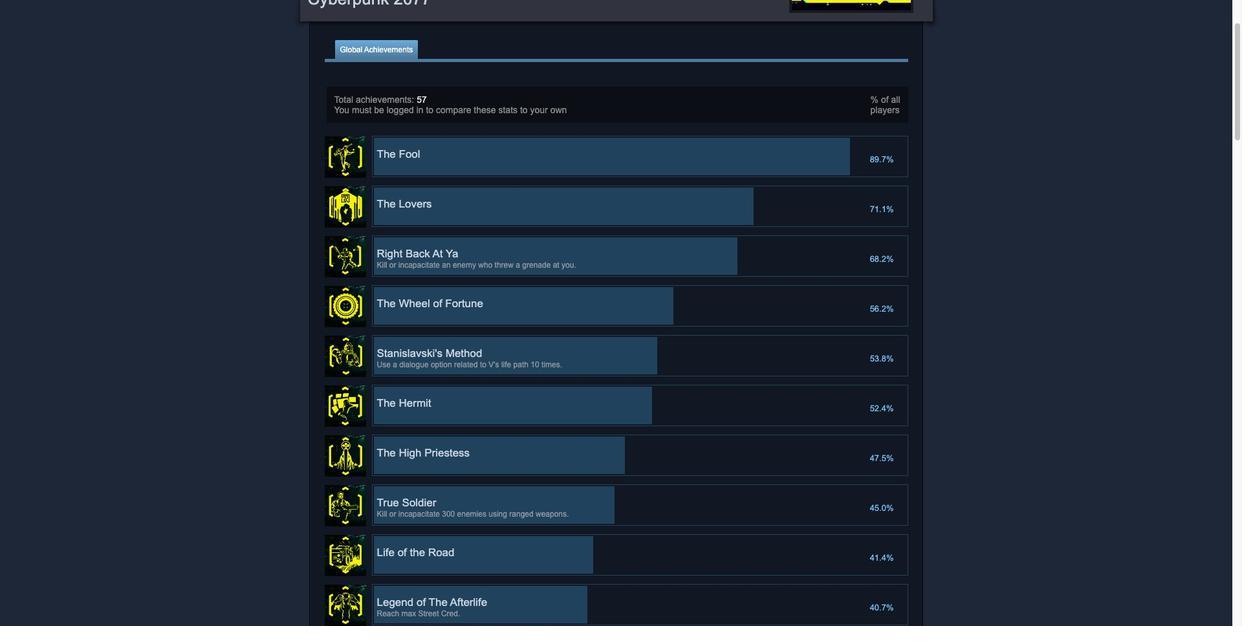 Task type: vqa. For each thing, say whether or not it's contained in the screenshot.
left 2
no



Task type: locate. For each thing, give the bounding box(es) containing it.
the
[[377, 148, 396, 160], [377, 198, 396, 210], [377, 298, 396, 310], [377, 397, 396, 410], [377, 447, 396, 459], [429, 597, 448, 609]]

1 vertical spatial a
[[393, 360, 397, 369]]

a inside stanislavski's method use a dialogue option related to v's life path 10 times.
[[393, 360, 397, 369]]

incapacitate down back on the top left of the page
[[398, 261, 440, 270]]

life
[[501, 360, 511, 369]]

be
[[374, 105, 384, 115]]

these
[[474, 105, 496, 115]]

a right threw
[[516, 261, 520, 270]]

road
[[428, 547, 455, 559]]

0 vertical spatial kill
[[377, 261, 387, 270]]

the left high
[[377, 447, 396, 459]]

true
[[377, 497, 399, 509]]

kill
[[377, 261, 387, 270], [377, 510, 387, 519]]

enemy
[[453, 261, 476, 270]]

afterlife
[[450, 597, 487, 609]]

achievements
[[364, 45, 413, 54]]

1 vertical spatial incapacitate
[[398, 510, 440, 519]]

a
[[516, 261, 520, 270], [393, 360, 397, 369]]

0 vertical spatial or
[[389, 261, 396, 270]]

your
[[530, 105, 548, 115]]

incapacitate
[[398, 261, 440, 270], [398, 510, 440, 519]]

the left 'hermit'
[[377, 397, 396, 410]]

kill down right
[[377, 261, 387, 270]]

the for the fool
[[377, 148, 396, 160]]

to left your
[[520, 105, 528, 115]]

1 vertical spatial kill
[[377, 510, 387, 519]]

the lovers
[[377, 198, 432, 210]]

legend of the afterlife reach max street cred.
[[377, 597, 487, 619]]

or down right
[[389, 261, 396, 270]]

v's
[[489, 360, 499, 369]]

cred.
[[441, 609, 460, 619]]

the inside legend of the afterlife reach max street cred.
[[429, 597, 448, 609]]

kill down true at left bottom
[[377, 510, 387, 519]]

the for the hermit
[[377, 397, 396, 410]]

10
[[531, 360, 539, 369]]

at
[[553, 261, 559, 270]]

you
[[334, 105, 349, 115]]

dialogue
[[399, 360, 429, 369]]

soldier
[[402, 497, 436, 509]]

incapacitate inside true soldier kill or incapacitate 300 enemies using ranged weapons.
[[398, 510, 440, 519]]

the
[[410, 547, 425, 559]]

0 horizontal spatial a
[[393, 360, 397, 369]]

1 incapacitate from the top
[[398, 261, 440, 270]]

a right use at the bottom
[[393, 360, 397, 369]]

of for the
[[398, 547, 407, 559]]

or
[[389, 261, 396, 270], [389, 510, 396, 519]]

total
[[334, 94, 353, 105]]

the high priestess
[[377, 447, 470, 459]]

of left the
[[398, 547, 407, 559]]

to
[[426, 105, 434, 115], [520, 105, 528, 115], [480, 360, 486, 369]]

of inside % of all players
[[881, 94, 889, 105]]

must
[[352, 105, 372, 115]]

right
[[377, 248, 403, 260]]

times.
[[541, 360, 562, 369]]

1 horizontal spatial to
[[480, 360, 486, 369]]

achievements:
[[356, 94, 414, 105]]

reach
[[377, 609, 399, 619]]

the left wheel on the left of the page
[[377, 298, 396, 310]]

ranged
[[509, 510, 534, 519]]

incapacitate down "soldier" at the bottom left of page
[[398, 510, 440, 519]]

the for the lovers
[[377, 198, 396, 210]]

2 or from the top
[[389, 510, 396, 519]]

global achievements
[[340, 45, 413, 54]]

2 horizontal spatial to
[[520, 105, 528, 115]]

0 vertical spatial a
[[516, 261, 520, 270]]

of
[[881, 94, 889, 105], [433, 298, 442, 310], [398, 547, 407, 559], [417, 597, 426, 609]]

the left lovers
[[377, 198, 396, 210]]

2 incapacitate from the top
[[398, 510, 440, 519]]

1 horizontal spatial a
[[516, 261, 520, 270]]

1 kill from the top
[[377, 261, 387, 270]]

total achievements: 57 you must be logged in to compare these stats to your own
[[334, 94, 567, 115]]

using
[[489, 510, 507, 519]]

in
[[416, 105, 423, 115]]

ya
[[446, 248, 458, 260]]

of for the
[[417, 597, 426, 609]]

threw
[[495, 261, 514, 270]]

true soldier kill or incapacitate 300 enemies using ranged weapons.
[[377, 497, 569, 519]]

method
[[446, 347, 482, 360]]

to left v's
[[480, 360, 486, 369]]

1 vertical spatial or
[[389, 510, 396, 519]]

of up street
[[417, 597, 426, 609]]

to inside stanislavski's method use a dialogue option related to v's life path 10 times.
[[480, 360, 486, 369]]

the for the wheel of fortune
[[377, 298, 396, 310]]

compare
[[436, 105, 471, 115]]

related
[[454, 360, 478, 369]]

lovers
[[399, 198, 432, 210]]

fortune
[[445, 298, 483, 310]]

of right %
[[881, 94, 889, 105]]

to right in
[[426, 105, 434, 115]]

of right wheel on the left of the page
[[433, 298, 442, 310]]

0 vertical spatial incapacitate
[[398, 261, 440, 270]]

the up street
[[429, 597, 448, 609]]

or down true at left bottom
[[389, 510, 396, 519]]

1 or from the top
[[389, 261, 396, 270]]

the for the high priestess
[[377, 447, 396, 459]]

% of all players
[[871, 94, 900, 115]]

the left "fool"
[[377, 148, 396, 160]]

hermit
[[399, 397, 431, 410]]

2 kill from the top
[[377, 510, 387, 519]]

%
[[871, 94, 879, 105]]

of inside legend of the afterlife reach max street cred.
[[417, 597, 426, 609]]



Task type: describe. For each thing, give the bounding box(es) containing it.
kill inside true soldier kill or incapacitate 300 enemies using ranged weapons.
[[377, 510, 387, 519]]

all
[[891, 94, 900, 105]]

incapacitate inside the right back at ya kill or incapacitate an enemy who threw a grenade at you.
[[398, 261, 440, 270]]

of for all
[[881, 94, 889, 105]]

priestess
[[425, 447, 470, 459]]

stanislavski's method use a dialogue option related to v's life path 10 times.
[[377, 347, 562, 369]]

use
[[377, 360, 391, 369]]

57
[[417, 94, 427, 105]]

enemies
[[457, 510, 486, 519]]

you.
[[562, 261, 576, 270]]

global
[[340, 45, 362, 54]]

0 horizontal spatial to
[[426, 105, 434, 115]]

grenade
[[522, 261, 551, 270]]

max
[[401, 609, 416, 619]]

street
[[418, 609, 439, 619]]

300
[[442, 510, 455, 519]]

logged
[[387, 105, 414, 115]]

option
[[431, 360, 452, 369]]

high
[[399, 447, 421, 459]]

back
[[406, 248, 430, 260]]

wheel
[[399, 298, 430, 310]]

life
[[377, 547, 395, 559]]

legend
[[377, 597, 414, 609]]

weapons.
[[536, 510, 569, 519]]

or inside true soldier kill or incapacitate 300 enemies using ranged weapons.
[[389, 510, 396, 519]]

own
[[550, 105, 567, 115]]

the wheel of fortune
[[377, 298, 483, 310]]

who
[[478, 261, 493, 270]]

a inside the right back at ya kill or incapacitate an enemy who threw a grenade at you.
[[516, 261, 520, 270]]

life of the road
[[377, 547, 455, 559]]

stats
[[498, 105, 518, 115]]

kill inside the right back at ya kill or incapacitate an enemy who threw a grenade at you.
[[377, 261, 387, 270]]

path
[[513, 360, 529, 369]]

fool
[[399, 148, 420, 160]]

at
[[432, 248, 443, 260]]

an
[[442, 261, 451, 270]]

players
[[871, 105, 900, 115]]

stanislavski's
[[377, 347, 443, 360]]

the hermit
[[377, 397, 431, 410]]

right back at ya kill or incapacitate an enemy who threw a grenade at you.
[[377, 248, 576, 270]]

the fool
[[377, 148, 420, 160]]

or inside the right back at ya kill or incapacitate an enemy who threw a grenade at you.
[[389, 261, 396, 270]]



